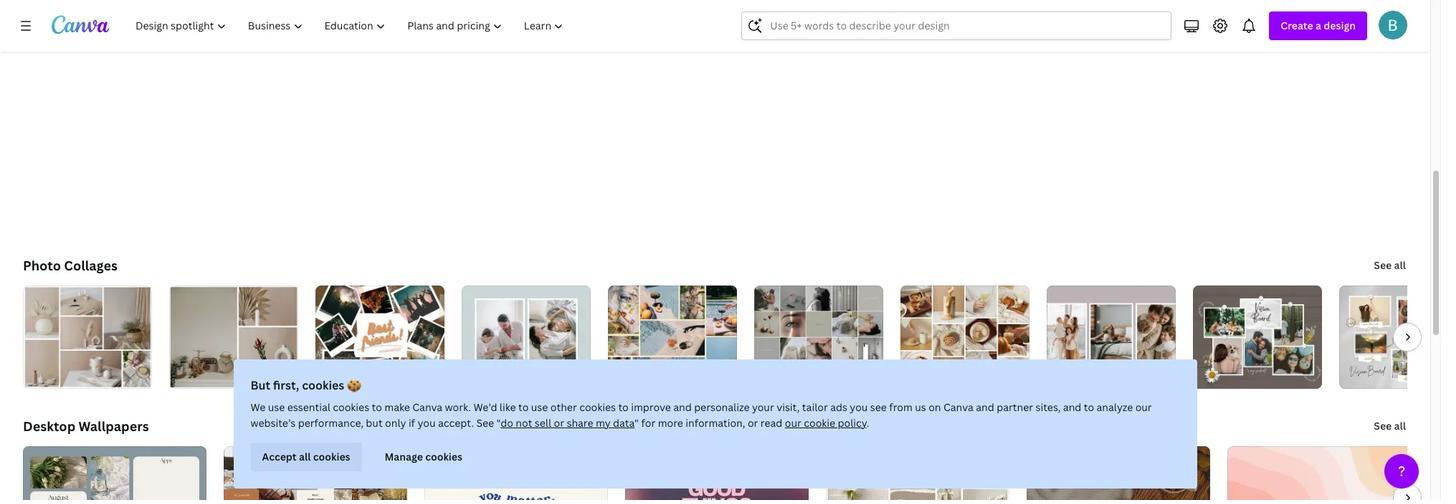 Task type: vqa. For each thing, say whether or not it's contained in the screenshot.
RECORD YOURSELF
no



Task type: describe. For each thing, give the bounding box(es) containing it.
my
[[596, 416, 611, 430]]

see all link for collages
[[1373, 251, 1408, 280]]

.
[[867, 416, 870, 430]]

photo collages link
[[23, 257, 118, 274]]

all for photo collages
[[1395, 258, 1407, 272]]

but
[[366, 416, 383, 430]]

share
[[567, 416, 594, 430]]

brad klo image
[[1380, 11, 1408, 39]]

🍪
[[347, 377, 362, 393]]

manage cookies
[[385, 450, 463, 463]]

cookies down 🍪
[[333, 400, 370, 414]]

not
[[516, 416, 533, 430]]

cookie
[[804, 416, 836, 430]]

performance,
[[298, 416, 364, 430]]

all for desktop wallpapers
[[1395, 419, 1407, 433]]

we'd
[[474, 400, 497, 414]]

but first, cookies 🍪 dialog
[[234, 359, 1198, 489]]

design
[[1325, 19, 1357, 32]]

a
[[1316, 19, 1322, 32]]

2 canva from the left
[[944, 400, 974, 414]]

1 or from the left
[[554, 416, 565, 430]]

Search search field
[[771, 12, 1144, 39]]

top level navigation element
[[126, 11, 576, 40]]

1 to from the left
[[372, 400, 382, 414]]

analyze
[[1097, 400, 1134, 414]]

desktop
[[23, 418, 76, 435]]

2 use from the left
[[531, 400, 548, 414]]

sell
[[535, 416, 552, 430]]

on
[[929, 400, 942, 414]]

accept all cookies
[[262, 450, 350, 463]]

create
[[1282, 19, 1314, 32]]

first,
[[273, 377, 299, 393]]

see for photo collages
[[1375, 258, 1393, 272]]

website's
[[251, 416, 296, 430]]

other
[[551, 400, 577, 414]]

our inside we use essential cookies to make canva work. we'd like to use other cookies to improve and personalize your visit, tailor ads you see from us on canva and partner sites, and to analyze our website's performance, but only if you accept. see "
[[1136, 400, 1153, 414]]

us
[[916, 400, 927, 414]]

like
[[500, 400, 516, 414]]

3 and from the left
[[1064, 400, 1082, 414]]

ads
[[831, 400, 848, 414]]

see all link for wallpapers
[[1373, 412, 1408, 440]]

for
[[642, 416, 656, 430]]

accept
[[262, 450, 297, 463]]

work.
[[445, 400, 471, 414]]



Task type: locate. For each thing, give the bounding box(es) containing it.
sites,
[[1036, 400, 1061, 414]]

" down like
[[497, 416, 501, 430]]

see all for photo collages
[[1375, 258, 1407, 272]]

1 horizontal spatial and
[[977, 400, 995, 414]]

you up policy
[[850, 400, 868, 414]]

1 vertical spatial see all
[[1375, 419, 1407, 433]]

from
[[890, 400, 913, 414]]

to up data
[[619, 400, 629, 414]]

see all
[[1375, 258, 1407, 272], [1375, 419, 1407, 433]]

2 horizontal spatial and
[[1064, 400, 1082, 414]]

0 vertical spatial you
[[850, 400, 868, 414]]

make
[[385, 400, 410, 414]]

to left "analyze"
[[1085, 400, 1095, 414]]

partner
[[997, 400, 1034, 414]]

or right sell
[[554, 416, 565, 430]]

1 and from the left
[[674, 400, 692, 414]]

2 vertical spatial all
[[299, 450, 311, 463]]

see inside we use essential cookies to make canva work. we'd like to use other cookies to improve and personalize your visit, tailor ads you see from us on canva and partner sites, and to analyze our website's performance, but only if you accept. see "
[[477, 416, 494, 430]]

tailor
[[803, 400, 828, 414]]

or left read
[[748, 416, 759, 430]]

0 horizontal spatial our
[[785, 416, 802, 430]]

cookies up "essential"
[[302, 377, 345, 393]]

do not sell or share my data link
[[501, 416, 635, 430]]

if
[[409, 416, 415, 430]]

only
[[385, 416, 406, 430]]

1 use from the left
[[268, 400, 285, 414]]

information,
[[686, 416, 746, 430]]

to
[[372, 400, 382, 414], [519, 400, 529, 414], [619, 400, 629, 414], [1085, 400, 1095, 414]]

0 vertical spatial see all
[[1375, 258, 1407, 272]]

0 horizontal spatial and
[[674, 400, 692, 414]]

you right if
[[418, 416, 436, 430]]

cookies down accept.
[[426, 450, 463, 463]]

2 and from the left
[[977, 400, 995, 414]]

our cookie policy link
[[785, 416, 867, 430]]

data
[[613, 416, 635, 430]]

2 " from the left
[[635, 416, 639, 430]]

"
[[497, 416, 501, 430], [635, 416, 639, 430]]

policy
[[838, 416, 867, 430]]

see all for desktop wallpapers
[[1375, 419, 1407, 433]]

our down visit,
[[785, 416, 802, 430]]

collages
[[64, 257, 118, 274]]

None search field
[[742, 11, 1172, 40]]

2 or from the left
[[748, 416, 759, 430]]

manage cookies button
[[373, 443, 474, 471]]

and left partner
[[977, 400, 995, 414]]

photo collages
[[23, 257, 118, 274]]

2 see all link from the top
[[1373, 412, 1408, 440]]

1 vertical spatial all
[[1395, 419, 1407, 433]]

see
[[1375, 258, 1393, 272], [477, 416, 494, 430], [1375, 419, 1393, 433]]

1 see all link from the top
[[1373, 251, 1408, 280]]

0 vertical spatial see all link
[[1373, 251, 1408, 280]]

canva up if
[[413, 400, 443, 414]]

accept.
[[438, 416, 474, 430]]

our
[[1136, 400, 1153, 414], [785, 416, 802, 430]]

1 horizontal spatial you
[[850, 400, 868, 414]]

0 horizontal spatial "
[[497, 416, 501, 430]]

cookies up my
[[580, 400, 616, 414]]

canva
[[413, 400, 443, 414], [944, 400, 974, 414]]

1 " from the left
[[497, 416, 501, 430]]

manage
[[385, 450, 423, 463]]

more
[[658, 416, 684, 430]]

2 see all from the top
[[1375, 419, 1407, 433]]

1 vertical spatial our
[[785, 416, 802, 430]]

but
[[251, 377, 271, 393]]

or
[[554, 416, 565, 430], [748, 416, 759, 430]]

but first, cookies 🍪
[[251, 377, 362, 393]]

see for desktop wallpapers
[[1375, 419, 1393, 433]]

wallpapers
[[79, 418, 149, 435]]

cookies down "performance,"
[[313, 450, 350, 463]]

1 horizontal spatial our
[[1136, 400, 1153, 414]]

and up do not sell or share my data " for more information, or read our cookie policy .
[[674, 400, 692, 414]]

we
[[251, 400, 266, 414]]

your
[[752, 400, 775, 414]]

to up but
[[372, 400, 382, 414]]

0 horizontal spatial you
[[418, 416, 436, 430]]

0 vertical spatial our
[[1136, 400, 1153, 414]]

canva right the "on"
[[944, 400, 974, 414]]

desktop wallpapers
[[23, 418, 149, 435]]

and
[[674, 400, 692, 414], [977, 400, 995, 414], [1064, 400, 1082, 414]]

our right "analyze"
[[1136, 400, 1153, 414]]

0 horizontal spatial canva
[[413, 400, 443, 414]]

accept all cookies button
[[251, 443, 362, 471]]

see
[[871, 400, 887, 414]]

do
[[501, 416, 514, 430]]

1 horizontal spatial canva
[[944, 400, 974, 414]]

essential
[[288, 400, 331, 414]]

create a design button
[[1270, 11, 1368, 40]]

improve
[[631, 400, 671, 414]]

" inside we use essential cookies to make canva work. we'd like to use other cookies to improve and personalize your visit, tailor ads you see from us on canva and partner sites, and to analyze our website's performance, but only if you accept. see "
[[497, 416, 501, 430]]

0 vertical spatial all
[[1395, 258, 1407, 272]]

we use essential cookies to make canva work. we'd like to use other cookies to improve and personalize your visit, tailor ads you see from us on canva and partner sites, and to analyze our website's performance, but only if you accept. see "
[[251, 400, 1153, 430]]

all inside button
[[299, 450, 311, 463]]

3 to from the left
[[619, 400, 629, 414]]

0 horizontal spatial or
[[554, 416, 565, 430]]

you
[[850, 400, 868, 414], [418, 416, 436, 430]]

1 canva from the left
[[413, 400, 443, 414]]

" left for
[[635, 416, 639, 430]]

use up sell
[[531, 400, 548, 414]]

1 horizontal spatial or
[[748, 416, 759, 430]]

use up website's
[[268, 400, 285, 414]]

cookies
[[302, 377, 345, 393], [333, 400, 370, 414], [580, 400, 616, 414], [313, 450, 350, 463], [426, 450, 463, 463]]

and right sites,
[[1064, 400, 1082, 414]]

1 horizontal spatial "
[[635, 416, 639, 430]]

0 horizontal spatial use
[[268, 400, 285, 414]]

1 see all from the top
[[1375, 258, 1407, 272]]

use
[[268, 400, 285, 414], [531, 400, 548, 414]]

4 to from the left
[[1085, 400, 1095, 414]]

create a design
[[1282, 19, 1357, 32]]

personalize
[[695, 400, 750, 414]]

desktop wallpapers link
[[23, 418, 149, 435]]

1 vertical spatial see all link
[[1373, 412, 1408, 440]]

see all link
[[1373, 251, 1408, 280], [1373, 412, 1408, 440]]

1 horizontal spatial use
[[531, 400, 548, 414]]

do not sell or share my data " for more information, or read our cookie policy .
[[501, 416, 870, 430]]

photo
[[23, 257, 61, 274]]

all
[[1395, 258, 1407, 272], [1395, 419, 1407, 433], [299, 450, 311, 463]]

to right like
[[519, 400, 529, 414]]

1 vertical spatial you
[[418, 416, 436, 430]]

visit,
[[777, 400, 800, 414]]

2 to from the left
[[519, 400, 529, 414]]

read
[[761, 416, 783, 430]]



